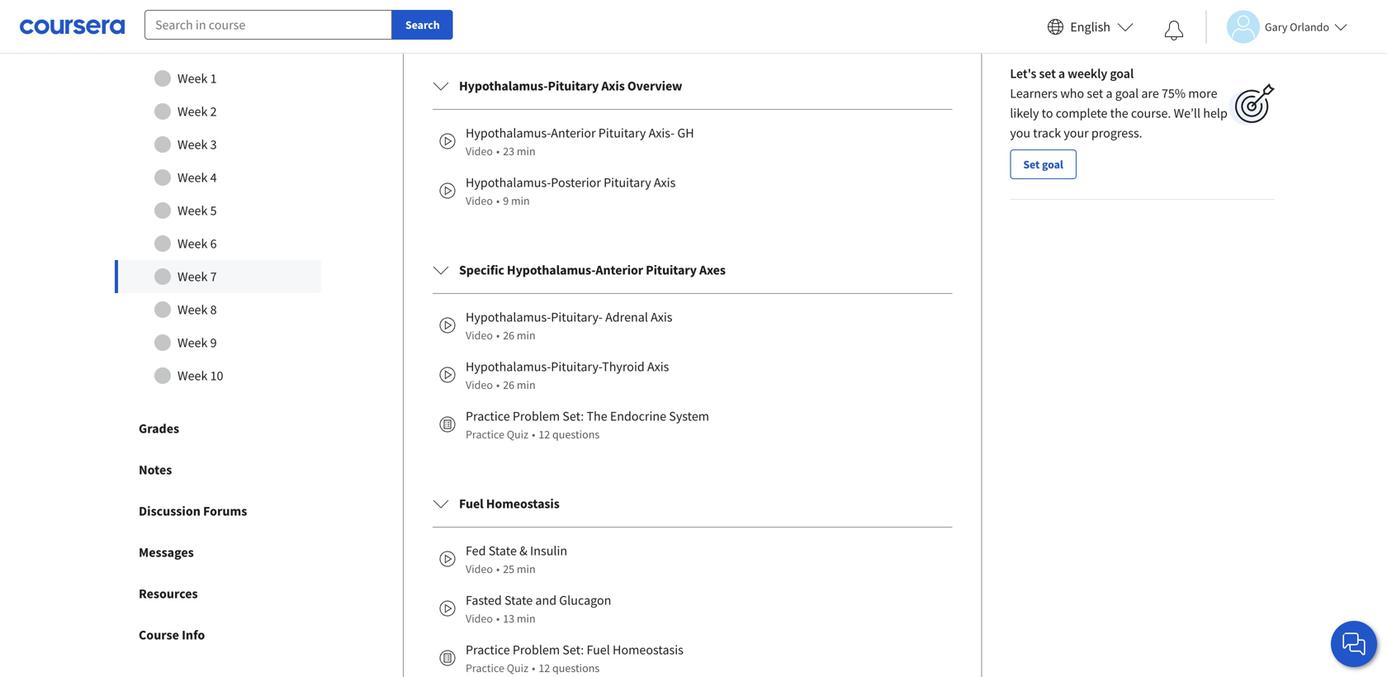 Task type: vqa. For each thing, say whether or not it's contained in the screenshot.
'week' corresponding to Week 3
yes



Task type: locate. For each thing, give the bounding box(es) containing it.
1 horizontal spatial fuel
[[587, 642, 610, 658]]

min down hypothalamus-pituitary- adrenal axis video • 26 min
[[517, 377, 536, 392]]

week inside week 5 'link'
[[178, 202, 208, 219]]

goal
[[1110, 65, 1134, 82], [1115, 85, 1139, 102], [1042, 157, 1063, 172]]

help
[[1203, 105, 1228, 121]]

insulin
[[530, 543, 567, 559]]

week left 2
[[178, 103, 208, 120]]

1 horizontal spatial homeostasis
[[613, 642, 683, 658]]

axis inside hypothalamus-pituitary-thyroid axis video • 26 min
[[647, 358, 669, 375]]

grades link
[[99, 408, 337, 449]]

a up the
[[1106, 85, 1113, 102]]

2 set: from the top
[[563, 642, 584, 658]]

set
[[1039, 65, 1056, 82], [1087, 85, 1103, 102]]

week for week 4
[[178, 169, 208, 186]]

problem
[[513, 408, 560, 424], [513, 642, 560, 658]]

• inside 'practice problem set: fuel homeostasis practice quiz • 12 questions'
[[532, 661, 535, 675]]

week for week 6
[[178, 235, 208, 252]]

1 26 from the top
[[503, 328, 514, 343]]

fasted state and glucagon video • 13 min
[[466, 592, 611, 626]]

26 for hypothalamus-pituitary-thyroid axis
[[503, 377, 514, 392]]

set goal
[[1023, 157, 1063, 172]]

a inside learners who set a goal are 75% more likely to complete the course. we'll help you track your progress.
[[1106, 85, 1113, 102]]

hypothalamus- for hypothalamus-pituitary axis overview
[[459, 78, 548, 94]]

week 6
[[178, 235, 217, 252]]

2 practice from the top
[[466, 427, 504, 442]]

set: inside practice problem set: the endocrine system practice quiz • 12 questions
[[563, 408, 584, 424]]

video inside fasted state and glucagon video • 13 min
[[466, 611, 493, 626]]

axis left overview
[[601, 78, 625, 94]]

6 week from the top
[[178, 235, 208, 252]]

min for fasted state and glucagon
[[517, 611, 536, 626]]

1 problem from the top
[[513, 408, 560, 424]]

axis
[[601, 78, 625, 94], [654, 174, 676, 191], [651, 309, 672, 325], [647, 358, 669, 375]]

1 12 from the top
[[539, 427, 550, 442]]

10 week from the top
[[178, 367, 208, 384]]

week inside week 8 link
[[178, 301, 208, 318]]

week left 7
[[178, 268, 208, 285]]

0 vertical spatial anterior
[[551, 125, 596, 141]]

1 horizontal spatial 9
[[503, 193, 509, 208]]

gary orlando
[[1265, 19, 1329, 34]]

week inside week 1 link
[[178, 70, 208, 87]]

week inside the week 4 link
[[178, 169, 208, 186]]

axis right adrenal
[[651, 309, 672, 325]]

pituitary- down the specific hypothalamus-anterior pituitary axes
[[551, 309, 603, 325]]

1 vertical spatial problem
[[513, 642, 560, 658]]

axis inside hypothalamus-posterior pituitary axis video • 9 min
[[654, 174, 676, 191]]

9 week from the top
[[178, 334, 208, 351]]

0 vertical spatial a
[[1058, 65, 1065, 82]]

week left 6
[[178, 235, 208, 252]]

state inside fasted state and glucagon video • 13 min
[[504, 592, 533, 609]]

min inside hypothalamus-posterior pituitary axis video • 9 min
[[511, 193, 530, 208]]

min down 23
[[511, 193, 530, 208]]

hypothalamus- inside hypothalamus-pituitary- adrenal axis video • 26 min
[[466, 309, 551, 325]]

gh
[[677, 125, 694, 141]]

5
[[210, 202, 217, 219]]

anterior inside hypothalamus-anterior pituitary axis- gh video • 23 min
[[551, 125, 596, 141]]

state up 13
[[504, 592, 533, 609]]

week inside week 6 link
[[178, 235, 208, 252]]

week down week 8
[[178, 334, 208, 351]]

week left 10
[[178, 367, 208, 384]]

3 week from the top
[[178, 136, 208, 153]]

goal right the set
[[1042, 157, 1063, 172]]

fuel homeostasis
[[459, 495, 560, 512]]

week for week 3
[[178, 136, 208, 153]]

orlando
[[1290, 19, 1329, 34]]

2 quiz from the top
[[507, 661, 528, 675]]

gary orlando button
[[1205, 10, 1347, 43]]

1 video from the top
[[466, 144, 493, 159]]

min for hypothalamus-pituitary-thyroid axis
[[517, 377, 536, 392]]

1 horizontal spatial a
[[1106, 85, 1113, 102]]

anterior down hypothalamus-pituitary axis overview
[[551, 125, 596, 141]]

4 video from the top
[[466, 377, 493, 392]]

set: down glucagon
[[563, 642, 584, 658]]

week 7 link
[[115, 260, 321, 293]]

1 horizontal spatial set
[[1087, 85, 1103, 102]]

hypothalamus- inside hypothalamus-posterior pituitary axis video • 9 min
[[466, 174, 551, 191]]

fed state & insulin video • 25 min
[[466, 543, 567, 576]]

1 vertical spatial 26
[[503, 377, 514, 392]]

set: inside 'practice problem set: fuel homeostasis practice quiz • 12 questions'
[[563, 642, 584, 658]]

axis inside hypothalamus-pituitary- adrenal axis video • 26 min
[[651, 309, 672, 325]]

questions inside 'practice problem set: fuel homeostasis practice quiz • 12 questions'
[[552, 661, 600, 675]]

problem inside 'practice problem set: fuel homeostasis practice quiz • 12 questions'
[[513, 642, 560, 658]]

state
[[489, 543, 517, 559], [504, 592, 533, 609]]

homeostasis
[[486, 495, 560, 512], [613, 642, 683, 658]]

0 horizontal spatial 9
[[210, 334, 217, 351]]

1 vertical spatial set:
[[563, 642, 584, 658]]

1 vertical spatial 12
[[539, 661, 550, 675]]

1 vertical spatial homeostasis
[[613, 642, 683, 658]]

video inside hypothalamus-anterior pituitary axis- gh video • 23 min
[[466, 144, 493, 159]]

1 pituitary- from the top
[[551, 309, 603, 325]]

week left 1
[[178, 70, 208, 87]]

axis for adrenal
[[651, 309, 672, 325]]

week left 3
[[178, 136, 208, 153]]

0 vertical spatial 26
[[503, 328, 514, 343]]

1 vertical spatial 9
[[210, 334, 217, 351]]

set: left the
[[563, 408, 584, 424]]

week 10 link
[[115, 359, 321, 392]]

quiz inside practice problem set: the endocrine system practice quiz • 12 questions
[[507, 427, 528, 442]]

week for week 8
[[178, 301, 208, 318]]

min inside fasted state and glucagon video • 13 min
[[517, 611, 536, 626]]

set: for the
[[563, 408, 584, 424]]

12
[[539, 427, 550, 442], [539, 661, 550, 675]]

min right 13
[[517, 611, 536, 626]]

week 10
[[178, 367, 223, 384]]

problem down hypothalamus-pituitary-thyroid axis video • 26 min
[[513, 408, 560, 424]]

week left 4
[[178, 169, 208, 186]]

1 vertical spatial a
[[1106, 85, 1113, 102]]

goal right 'weekly'
[[1110, 65, 1134, 82]]

homeostasis inside 'practice problem set: fuel homeostasis practice quiz • 12 questions'
[[613, 642, 683, 658]]

pituitary-
[[551, 309, 603, 325], [551, 358, 602, 375]]

video inside hypothalamus-pituitary-thyroid axis video • 26 min
[[466, 377, 493, 392]]

1 vertical spatial set
[[1087, 85, 1103, 102]]

3 video from the top
[[466, 328, 493, 343]]

week inside week 9 link
[[178, 334, 208, 351]]

1 vertical spatial questions
[[552, 661, 600, 675]]

hypothalamus- inside hypothalamus-anterior pituitary axis- gh video • 23 min
[[466, 125, 551, 141]]

3
[[210, 136, 217, 153]]

5 video from the top
[[466, 561, 493, 576]]

• inside fasted state and glucagon video • 13 min
[[496, 611, 500, 626]]

• inside hypothalamus-anterior pituitary axis- gh video • 23 min
[[496, 144, 500, 159]]

0 horizontal spatial fuel
[[459, 495, 484, 512]]

homeostasis inside dropdown button
[[486, 495, 560, 512]]

course.
[[1131, 105, 1171, 121]]

0 vertical spatial pituitary-
[[551, 309, 603, 325]]

glucagon
[[559, 592, 611, 609]]

week left the 8
[[178, 301, 208, 318]]

12 down hypothalamus-pituitary-thyroid axis video • 26 min
[[539, 427, 550, 442]]

a up the who on the right top of page
[[1058, 65, 1065, 82]]

messages link
[[99, 532, 337, 573]]

set
[[1023, 157, 1040, 172]]

1 vertical spatial anterior
[[596, 262, 643, 278]]

2 26 from the top
[[503, 377, 514, 392]]

1
[[210, 70, 217, 87]]

anterior
[[551, 125, 596, 141], [596, 262, 643, 278]]

fuel up fed
[[459, 495, 484, 512]]

goal inside learners who set a goal are 75% more likely to complete the course. we'll help you track your progress.
[[1115, 85, 1139, 102]]

state inside fed state & insulin video • 25 min
[[489, 543, 517, 559]]

min inside fed state & insulin video • 25 min
[[517, 561, 536, 576]]

you
[[1010, 125, 1030, 141]]

pituitary right posterior
[[604, 174, 651, 191]]

complete
[[1056, 105, 1108, 121]]

questions down the
[[552, 427, 600, 442]]

pituitary left axis-
[[598, 125, 646, 141]]

system
[[669, 408, 709, 424]]

min right 23
[[517, 144, 536, 159]]

12 down fasted state and glucagon video • 13 min
[[539, 661, 550, 675]]

resources link
[[99, 573, 337, 614]]

axis down axis-
[[654, 174, 676, 191]]

problem down fasted state and glucagon video • 13 min
[[513, 642, 560, 658]]

1 set: from the top
[[563, 408, 584, 424]]

2 vertical spatial goal
[[1042, 157, 1063, 172]]

hypothalamus-
[[459, 78, 548, 94], [466, 125, 551, 141], [466, 174, 551, 191], [507, 262, 596, 278], [466, 309, 551, 325], [466, 358, 551, 375]]

0 vertical spatial set
[[1039, 65, 1056, 82]]

9 down 23
[[503, 193, 509, 208]]

10
[[210, 367, 223, 384]]

axis-
[[649, 125, 675, 141]]

12 inside 'practice problem set: fuel homeostasis practice quiz • 12 questions'
[[539, 661, 550, 675]]

pituitary- for adrenal
[[551, 309, 603, 325]]

9 inside hypothalamus-posterior pituitary axis video • 9 min
[[503, 193, 509, 208]]

week for week 1
[[178, 70, 208, 87]]

hypothalamus- inside hypothalamus-pituitary-thyroid axis video • 26 min
[[466, 358, 551, 375]]

your
[[1064, 125, 1089, 141]]

fuel down glucagon
[[587, 642, 610, 658]]

hypothalamus- for hypothalamus-pituitary- adrenal axis video • 26 min
[[466, 309, 551, 325]]

min inside hypothalamus-pituitary- adrenal axis video • 26 min
[[517, 328, 536, 343]]

quiz
[[507, 427, 528, 442], [507, 661, 528, 675]]

problem for state
[[513, 642, 560, 658]]

5 week from the top
[[178, 202, 208, 219]]

2 problem from the top
[[513, 642, 560, 658]]

0 vertical spatial fuel
[[459, 495, 484, 512]]

1 vertical spatial goal
[[1115, 85, 1139, 102]]

help center image
[[1344, 634, 1364, 654]]

min up hypothalamus-pituitary-thyroid axis video • 26 min
[[517, 328, 536, 343]]

6 video from the top
[[466, 611, 493, 626]]

axis for pituitary
[[654, 174, 676, 191]]

26
[[503, 328, 514, 343], [503, 377, 514, 392]]

week inside the week 10 link
[[178, 367, 208, 384]]

1 vertical spatial state
[[504, 592, 533, 609]]

week for week 2
[[178, 103, 208, 120]]

2 video from the top
[[466, 193, 493, 208]]

2 pituitary- from the top
[[551, 358, 602, 375]]

2 questions from the top
[[552, 661, 600, 675]]

video inside hypothalamus-posterior pituitary axis video • 9 min
[[466, 193, 493, 208]]

1 week from the top
[[178, 70, 208, 87]]

0 horizontal spatial a
[[1058, 65, 1065, 82]]

pituitary- inside hypothalamus-pituitary-thyroid axis video • 26 min
[[551, 358, 602, 375]]

23
[[503, 144, 514, 159]]

state up "25"
[[489, 543, 517, 559]]

0 vertical spatial set:
[[563, 408, 584, 424]]

specific hypothalamus-anterior pituitary axes button
[[419, 247, 965, 293]]

week 3 link
[[115, 128, 321, 161]]

0 vertical spatial state
[[489, 543, 517, 559]]

0 vertical spatial questions
[[552, 427, 600, 442]]

pituitary
[[548, 78, 599, 94], [598, 125, 646, 141], [604, 174, 651, 191], [646, 262, 697, 278]]

0 vertical spatial problem
[[513, 408, 560, 424]]

axes
[[699, 262, 726, 278]]

week inside week 3 'link'
[[178, 136, 208, 153]]

7 week from the top
[[178, 268, 208, 285]]

set down 'weekly'
[[1087, 85, 1103, 102]]

axis right thyroid
[[647, 358, 669, 375]]

thyroid
[[602, 358, 645, 375]]

questions
[[552, 427, 600, 442], [552, 661, 600, 675]]

0 vertical spatial quiz
[[507, 427, 528, 442]]

a
[[1058, 65, 1065, 82], [1106, 85, 1113, 102]]

8 week from the top
[[178, 301, 208, 318]]

1 questions from the top
[[552, 427, 600, 442]]

min inside hypothalamus-pituitary-thyroid axis video • 26 min
[[517, 377, 536, 392]]

26 inside hypothalamus-pituitary- adrenal axis video • 26 min
[[503, 328, 514, 343]]

video inside hypothalamus-pituitary- adrenal axis video • 26 min
[[466, 328, 493, 343]]

2
[[210, 103, 217, 120]]

Search in course text field
[[144, 10, 392, 40]]

• inside hypothalamus-pituitary-thyroid axis video • 26 min
[[496, 377, 500, 392]]

week inside week 2 "link"
[[178, 103, 208, 120]]

quiz up fuel homeostasis
[[507, 427, 528, 442]]

0 vertical spatial homeostasis
[[486, 495, 560, 512]]

anterior up adrenal
[[596, 262, 643, 278]]

show notifications image
[[1164, 21, 1184, 40]]

likely
[[1010, 105, 1039, 121]]

hypothalamus- for hypothalamus-anterior pituitary axis- gh video • 23 min
[[466, 125, 551, 141]]

set:
[[563, 408, 584, 424], [563, 642, 584, 658]]

the
[[587, 408, 607, 424]]

• inside fed state & insulin video • 25 min
[[496, 561, 500, 576]]

0 vertical spatial goal
[[1110, 65, 1134, 82]]

state for fed
[[489, 543, 517, 559]]

2 12 from the top
[[539, 661, 550, 675]]

pituitary- down hypothalamus-pituitary- adrenal axis video • 26 min
[[551, 358, 602, 375]]

1 vertical spatial fuel
[[587, 642, 610, 658]]

0 horizontal spatial homeostasis
[[486, 495, 560, 512]]

goal up the
[[1115, 85, 1139, 102]]

video inside fed state & insulin video • 25 min
[[466, 561, 493, 576]]

pituitary- for thyroid
[[551, 358, 602, 375]]

week inside week 7 link
[[178, 268, 208, 285]]

quiz down 13
[[507, 661, 528, 675]]

video for hypothalamus-posterior pituitary axis
[[466, 193, 493, 208]]

messages
[[139, 544, 194, 561]]

1 quiz from the top
[[507, 427, 528, 442]]

13
[[503, 611, 514, 626]]

course info
[[139, 627, 205, 643]]

1 vertical spatial quiz
[[507, 661, 528, 675]]

26 inside hypothalamus-pituitary-thyroid axis video • 26 min
[[503, 377, 514, 392]]

problem inside practice problem set: the endocrine system practice quiz • 12 questions
[[513, 408, 560, 424]]

min right "25"
[[517, 561, 536, 576]]

2 week from the top
[[178, 103, 208, 120]]

0 vertical spatial 12
[[539, 427, 550, 442]]

questions down glucagon
[[552, 661, 600, 675]]

pituitary- inside hypothalamus-pituitary- adrenal axis video • 26 min
[[551, 309, 603, 325]]

week 4 link
[[115, 161, 321, 194]]

9 down the 8
[[210, 334, 217, 351]]

0 vertical spatial 9
[[503, 193, 509, 208]]

min for hypothalamus-posterior pituitary axis
[[511, 193, 530, 208]]

4 week from the top
[[178, 169, 208, 186]]

set up learners
[[1039, 65, 1056, 82]]

week left 5
[[178, 202, 208, 219]]

1 vertical spatial pituitary-
[[551, 358, 602, 375]]



Task type: describe. For each thing, give the bounding box(es) containing it.
goal for a
[[1115, 85, 1139, 102]]

practice problem set: the endocrine system practice quiz • 12 questions
[[466, 408, 709, 442]]

search
[[405, 17, 440, 32]]

fed
[[466, 543, 486, 559]]

3 practice from the top
[[466, 642, 510, 658]]

who
[[1060, 85, 1084, 102]]

goal for weekly
[[1110, 65, 1134, 82]]

course info link
[[99, 614, 337, 656]]

english button
[[1041, 0, 1140, 54]]

week 1 link
[[115, 62, 321, 95]]

more
[[1188, 85, 1217, 102]]

forums
[[203, 503, 247, 519]]

8
[[210, 301, 217, 318]]

set goal button
[[1010, 150, 1076, 179]]

specific
[[459, 262, 504, 278]]

track
[[1033, 125, 1061, 141]]

let's set a weekly goal
[[1010, 65, 1134, 82]]

fuel inside 'practice problem set: fuel homeostasis practice quiz • 12 questions'
[[587, 642, 610, 658]]

state for fasted
[[504, 592, 533, 609]]

fuel homeostasis button
[[419, 481, 965, 527]]

7
[[210, 268, 217, 285]]

video for hypothalamus-pituitary-thyroid axis
[[466, 377, 493, 392]]

goal inside set goal button
[[1042, 157, 1063, 172]]

resources
[[139, 585, 198, 602]]

discussion
[[139, 503, 201, 519]]

set: for fuel
[[563, 642, 584, 658]]

chat with us image
[[1341, 631, 1367, 657]]

week 2 link
[[115, 95, 321, 128]]

1 practice from the top
[[466, 408, 510, 424]]

info
[[182, 627, 205, 643]]

weekly
[[1068, 65, 1107, 82]]

week 8
[[178, 301, 217, 318]]

&
[[519, 543, 527, 559]]

75%
[[1162, 85, 1186, 102]]

week 5
[[178, 202, 217, 219]]

hypothalamus-pituitary-thyroid axis video • 26 min
[[466, 358, 669, 392]]

min for fed state & insulin
[[517, 561, 536, 576]]

4
[[210, 169, 217, 186]]

learners who set a goal are 75% more likely to complete the course. we'll help you track your progress.
[[1010, 85, 1228, 141]]

hypothalamus-posterior pituitary axis video • 9 min
[[466, 174, 676, 208]]

pituitary left axes
[[646, 262, 697, 278]]

video for fed state & insulin
[[466, 561, 493, 576]]

pituitary inside hypothalamus-posterior pituitary axis video • 9 min
[[604, 174, 651, 191]]

posterior
[[551, 174, 601, 191]]

hypothalamus-pituitary- adrenal axis video • 26 min
[[466, 309, 672, 343]]

12 inside practice problem set: the endocrine system practice quiz • 12 questions
[[539, 427, 550, 442]]

hypothalamus-pituitary axis overview
[[459, 78, 682, 94]]

week for week 10
[[178, 367, 208, 384]]

learners
[[1010, 85, 1058, 102]]

problem for pituitary-
[[513, 408, 560, 424]]

fasted
[[466, 592, 502, 609]]

overview
[[627, 78, 682, 94]]

quiz inside 'practice problem set: fuel homeostasis practice quiz • 12 questions'
[[507, 661, 528, 675]]

questions inside practice problem set: the endocrine system practice quiz • 12 questions
[[552, 427, 600, 442]]

course
[[139, 627, 179, 643]]

min inside hypothalamus-anterior pituitary axis- gh video • 23 min
[[517, 144, 536, 159]]

week 2
[[178, 103, 217, 120]]

pituitary up hypothalamus-anterior pituitary axis- gh video • 23 min
[[548, 78, 599, 94]]

week for week 7
[[178, 268, 208, 285]]

axis inside dropdown button
[[601, 78, 625, 94]]

hypothalamus-anterior pituitary axis- gh video • 23 min
[[466, 125, 694, 159]]

video for hypothalamus-pituitary- adrenal axis
[[466, 328, 493, 343]]

practice problem set: fuel homeostasis practice quiz • 12 questions
[[466, 642, 683, 675]]

week for week 5
[[178, 202, 208, 219]]

the
[[1110, 105, 1128, 121]]

gary
[[1265, 19, 1288, 34]]

notes link
[[99, 449, 337, 490]]

0 horizontal spatial set
[[1039, 65, 1056, 82]]

min for hypothalamus-pituitary- adrenal axis
[[517, 328, 536, 343]]

hypothalamus- for hypothalamus-pituitary-thyroid axis video • 26 min
[[466, 358, 551, 375]]

4 practice from the top
[[466, 661, 504, 675]]

week 3
[[178, 136, 217, 153]]

grades
[[139, 420, 179, 437]]

coursera image
[[20, 13, 125, 40]]

9 inside week 9 link
[[210, 334, 217, 351]]

endocrine
[[610, 408, 666, 424]]

axis for thyroid
[[647, 358, 669, 375]]

fuel inside fuel homeostasis dropdown button
[[459, 495, 484, 512]]

hypothalamus- for hypothalamus-posterior pituitary axis video • 9 min
[[466, 174, 551, 191]]

week 7
[[178, 268, 217, 285]]

discussion forums link
[[99, 490, 337, 532]]

set inside learners who set a goal are 75% more likely to complete the course. we'll help you track your progress.
[[1087, 85, 1103, 102]]

and
[[535, 592, 557, 609]]

hypothalamus-pituitary axis overview button
[[419, 63, 965, 109]]

are
[[1141, 85, 1159, 102]]

6
[[210, 235, 217, 252]]

week 5 link
[[115, 194, 321, 227]]

discussion forums
[[139, 503, 247, 519]]

• inside practice problem set: the endocrine system practice quiz • 12 questions
[[532, 427, 535, 442]]

week 1
[[178, 70, 217, 87]]

26 for hypothalamus-pituitary- adrenal axis
[[503, 328, 514, 343]]

week 9
[[178, 334, 217, 351]]

video for fasted state and glucagon
[[466, 611, 493, 626]]

pituitary inside hypothalamus-anterior pituitary axis- gh video • 23 min
[[598, 125, 646, 141]]

let's
[[1010, 65, 1036, 82]]

week for week 9
[[178, 334, 208, 351]]

week 8 link
[[115, 293, 321, 326]]

• inside hypothalamus-pituitary- adrenal axis video • 26 min
[[496, 328, 500, 343]]

week 4
[[178, 169, 217, 186]]

week 6 link
[[115, 227, 321, 260]]

we'll
[[1174, 105, 1201, 121]]

• inside hypothalamus-posterior pituitary axis video • 9 min
[[496, 193, 500, 208]]

to
[[1042, 105, 1053, 121]]

progress.
[[1091, 125, 1142, 141]]

anterior inside specific hypothalamus-anterior pituitary axes dropdown button
[[596, 262, 643, 278]]

specific hypothalamus-anterior pituitary axes
[[459, 262, 726, 278]]

adrenal
[[605, 309, 648, 325]]

week 9 link
[[115, 326, 321, 359]]

search button
[[392, 10, 453, 40]]



